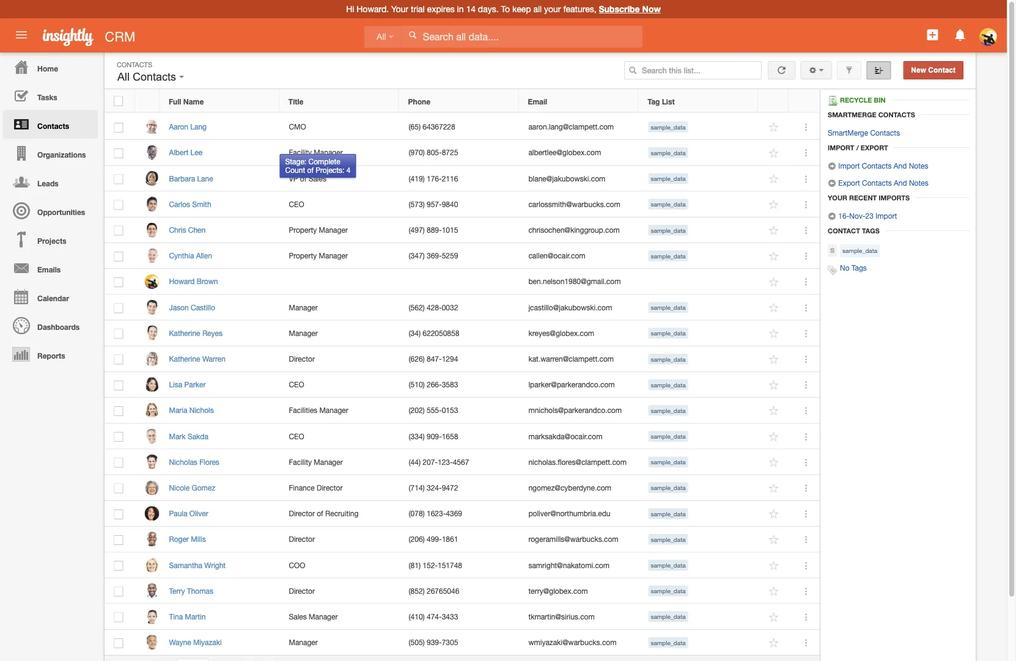 Task type: vqa. For each thing, say whether or not it's contained in the screenshot.
Refresh List image
yes



Task type: describe. For each thing, give the bounding box(es) containing it.
samright@nakatomi.com cell
[[519, 553, 639, 579]]

follow image for terry@globex.com
[[768, 586, 780, 598]]

phone
[[408, 97, 431, 106]]

maria nichols link
[[169, 407, 220, 415]]

circle arrow right image
[[828, 162, 837, 171]]

smartmerge for smartmerge contacts
[[828, 128, 869, 137]]

follow image for wmiyazaki@warbucks.com
[[768, 638, 780, 650]]

director for warren
[[289, 355, 315, 363]]

trial
[[411, 4, 425, 14]]

samantha wright
[[169, 561, 226, 570]]

(44) 207-123-4567
[[409, 458, 469, 467]]

smartmerge for smartmerge contacts
[[828, 111, 877, 119]]

(562)
[[409, 303, 425, 312]]

finance director
[[289, 484, 343, 493]]

maria nichols
[[169, 407, 214, 415]]

follow image for lparker@parkerandco.com
[[768, 380, 780, 391]]

(81)
[[409, 561, 421, 570]]

ceo for parker
[[289, 381, 304, 389]]

brown
[[197, 277, 218, 286]]

facilities manager
[[289, 407, 348, 415]]

refresh list image
[[776, 66, 788, 74]]

facilities
[[289, 407, 317, 415]]

export contacts and notes
[[837, 179, 929, 187]]

director of recruiting cell
[[280, 501, 399, 527]]

sample_data for carlossmith@warbucks.com
[[651, 201, 686, 208]]

266-
[[427, 381, 442, 389]]

sample_data for nicholas.flores@clampett.com
[[651, 459, 686, 466]]

151748
[[438, 561, 462, 570]]

poliver@northumbria.edu cell
[[519, 501, 639, 527]]

sales inside cell
[[309, 174, 327, 183]]

row containing nicole gomez
[[105, 476, 820, 501]]

(562) 428-0032 cell
[[399, 295, 519, 321]]

of inside stage: complete count of projects: 4
[[307, 166, 314, 175]]

in
[[457, 4, 464, 14]]

(410) 474-3433
[[409, 613, 458, 622]]

howard.
[[357, 4, 389, 14]]

show list view filters image
[[845, 66, 854, 75]]

4567
[[453, 458, 469, 467]]

(714) 324-9472 cell
[[399, 476, 519, 501]]

wmiyazaki@warbucks.com
[[529, 639, 617, 647]]

email
[[528, 97, 547, 106]]

facility manager cell for (44) 207-123-4567
[[280, 450, 399, 476]]

opportunities
[[37, 208, 85, 217]]

katherine for katherine reyes
[[169, 329, 200, 338]]

follow image for ben.nelson1980@gmail.com
[[768, 277, 780, 288]]

all for all
[[377, 32, 386, 42]]

nicholas.flores@clampett.com
[[529, 458, 627, 467]]

lparker@parkerandco.com cell
[[519, 372, 639, 398]]

paula oliver link
[[169, 510, 214, 518]]

2 vertical spatial import
[[876, 212, 897, 220]]

subscribe
[[599, 4, 640, 14]]

3433
[[442, 613, 458, 622]]

row containing carlos smith
[[105, 192, 820, 218]]

facility manager for (970)
[[289, 148, 343, 157]]

(44) 207-123-4567 cell
[[399, 450, 519, 476]]

cmo
[[289, 123, 306, 131]]

957-
[[427, 200, 442, 209]]

director for thomas
[[289, 587, 315, 596]]

(510) 266-3583
[[409, 381, 458, 389]]

sales inside cell
[[289, 613, 307, 622]]

hi
[[346, 4, 354, 14]]

1 cell from the left
[[280, 269, 399, 295]]

(202) 555-0153
[[409, 407, 458, 415]]

subscribe now link
[[599, 4, 661, 14]]

director cell for (852) 26765046
[[280, 579, 399, 605]]

sample_data for samright@nakatomi.com
[[651, 562, 686, 569]]

rogeramills@warbucks.com
[[529, 536, 619, 544]]

follow image for albertlee@globex.com
[[768, 148, 780, 159]]

909-
[[427, 432, 442, 441]]

64367228
[[423, 123, 455, 131]]

row containing katherine reyes
[[105, 321, 820, 347]]

sample_data for mnichols@parkerandco.com
[[651, 407, 686, 414]]

tasks
[[37, 93, 57, 102]]

lparker@parkerandco.com
[[529, 381, 615, 389]]

(34)
[[409, 329, 421, 338]]

(65) 64367228 cell
[[399, 114, 519, 140]]

callen@ocair.com cell
[[519, 243, 639, 269]]

full
[[169, 97, 181, 106]]

contacts for smartmerge contacts
[[871, 128, 900, 137]]

row containing howard brown
[[105, 269, 820, 295]]

row containing mark sakda
[[105, 424, 820, 450]]

director cell for (206) 499-1861
[[280, 527, 399, 553]]

manager for (970) 805-8725
[[314, 148, 343, 157]]

Search this list... text field
[[624, 61, 762, 80]]

howard brown
[[169, 277, 218, 286]]

(626) 847-1294 cell
[[399, 347, 519, 372]]

row containing paula oliver
[[105, 501, 820, 527]]

of for vp
[[300, 174, 307, 183]]

organizations
[[37, 150, 86, 159]]

follow image for chrisochen@kinggroup.com
[[768, 225, 780, 237]]

import for import contacts and notes
[[839, 161, 860, 170]]

(970) 805-8725
[[409, 148, 458, 157]]

622050858
[[423, 329, 460, 338]]

chris chen link
[[169, 226, 212, 234]]

16-
[[839, 212, 850, 220]]

carlos
[[169, 200, 190, 209]]

ngomez@cyberdyne.com
[[529, 484, 612, 493]]

row containing albert lee
[[105, 140, 820, 166]]

katherine warren link
[[169, 355, 232, 363]]

s
[[831, 247, 835, 255]]

follow image for rogeramills@warbucks.com
[[768, 535, 780, 546]]

(505)
[[409, 639, 425, 647]]

(347)
[[409, 252, 425, 260]]

recruiting
[[325, 510, 359, 518]]

ben.nelson1980@gmail.com cell
[[519, 269, 639, 295]]

calendar link
[[3, 283, 98, 311]]

row group containing aaron lang
[[105, 114, 820, 656]]

row containing aaron lang
[[105, 114, 820, 140]]

row containing katherine warren
[[105, 347, 820, 372]]

sample_data for rogeramills@warbucks.com
[[651, 536, 686, 544]]

row containing terry thomas
[[105, 579, 820, 605]]

facilities manager cell
[[280, 398, 399, 424]]

sample_data for albertlee@globex.com
[[651, 149, 686, 156]]

lisa
[[169, 381, 182, 389]]

nicole
[[169, 484, 190, 493]]

calendar
[[37, 294, 69, 303]]

wayne miyazaki link
[[169, 639, 228, 647]]

(347) 369-5259 cell
[[399, 243, 519, 269]]

row containing cynthia allen
[[105, 243, 820, 269]]

sample_data for kat.warren@clampett.com
[[651, 356, 686, 363]]

blane@jakubowski.com cell
[[519, 166, 639, 192]]

ceo cell for (510) 266-3583
[[280, 372, 399, 398]]

ceo for sakda
[[289, 432, 304, 441]]

(970)
[[409, 148, 425, 157]]

new contact link
[[904, 61, 964, 80]]

facility for lee
[[289, 148, 312, 157]]

allen
[[196, 252, 212, 260]]

projects link
[[3, 225, 98, 254]]

wright
[[204, 561, 226, 570]]

tags
[[852, 264, 867, 272]]

row containing tina martin
[[105, 605, 820, 631]]

aaron.lang@clampett.com cell
[[519, 114, 639, 140]]

cmo cell
[[280, 114, 399, 140]]

row containing samantha wright
[[105, 553, 820, 579]]

(852) 26765046 cell
[[399, 579, 519, 605]]

import contacts and notes link
[[828, 161, 929, 171]]

(334)
[[409, 432, 425, 441]]

sample_data for jcastillo@jakubowski.com
[[651, 304, 686, 311]]

follow image for samright@nakatomi.com
[[768, 561, 780, 572]]

(626) 847-1294
[[409, 355, 458, 363]]

property for allen
[[289, 252, 317, 260]]

follow image for nicholas.flores@clampett.com
[[768, 457, 780, 469]]

sample_data for terry@globex.com
[[651, 588, 686, 595]]

thomas
[[187, 587, 213, 596]]

vp of sales
[[289, 174, 327, 183]]

ngomez@cyberdyne.com cell
[[519, 476, 639, 501]]

sample_data for blane@jakubowski.com
[[651, 175, 686, 182]]

nicholas flores link
[[169, 458, 226, 467]]

director inside cell
[[317, 484, 343, 493]]

and for export contacts and notes
[[894, 179, 907, 187]]

circle arrow left image
[[828, 179, 837, 188]]

property manager for (497)
[[289, 226, 348, 234]]

facility manager cell for (970) 805-8725
[[280, 140, 399, 166]]

samantha wright link
[[169, 561, 232, 570]]

aaron
[[169, 123, 188, 131]]

barbara lane
[[169, 174, 213, 183]]

(419) 176-2116 cell
[[399, 166, 519, 192]]

nicholas
[[169, 458, 197, 467]]

follow image for marksakda@ocair.com
[[768, 431, 780, 443]]

coo cell
[[280, 553, 399, 579]]

stage:
[[285, 157, 307, 166]]

barbara
[[169, 174, 195, 183]]

all
[[534, 4, 542, 14]]

manager cell for (34) 622050858
[[280, 321, 399, 347]]

search image
[[629, 66, 637, 75]]

vp
[[289, 174, 298, 183]]

and for import contacts and notes
[[894, 161, 907, 170]]

kat.warren@clampett.com cell
[[519, 347, 639, 372]]

property manager cell for (347) 369-5259
[[280, 243, 399, 269]]

follow image for callen@ocair.com
[[768, 251, 780, 262]]

roger mills link
[[169, 536, 212, 544]]

wayne
[[169, 639, 191, 647]]

mills
[[191, 536, 206, 544]]

(078) 1623-4369 cell
[[399, 501, 519, 527]]

leads link
[[3, 168, 98, 196]]

follow image for kat.warren@clampett.com
[[768, 354, 780, 366]]

ceo cell for (573) 957-9840
[[280, 192, 399, 218]]

sample_data for wmiyazaki@warbucks.com
[[651, 640, 686, 647]]



Task type: locate. For each thing, give the bounding box(es) containing it.
katherine for katherine warren
[[169, 355, 200, 363]]

sample_data for aaron.lang@clampett.com
[[651, 124, 686, 131]]

finance director cell
[[280, 476, 399, 501]]

1 facility from the top
[[289, 148, 312, 157]]

ceo cell up facilities manager
[[280, 372, 399, 398]]

to
[[501, 4, 510, 14]]

0 vertical spatial smartmerge
[[828, 111, 877, 119]]

3 follow image from the top
[[768, 251, 780, 262]]

2 director cell from the top
[[280, 527, 399, 553]]

1 row from the top
[[105, 90, 820, 113]]

sample_data for poliver@northumbria.edu
[[651, 511, 686, 518]]

navigation containing home
[[0, 53, 98, 369]]

complete
[[309, 157, 341, 166]]

2 manager cell from the top
[[280, 321, 399, 347]]

ben.nelson1980@gmail.com
[[529, 277, 621, 286]]

1861
[[442, 536, 458, 544]]

0 vertical spatial your
[[391, 4, 409, 14]]

3 manager cell from the top
[[280, 631, 399, 656]]

0 vertical spatial facility
[[289, 148, 312, 157]]

2 smartmerge from the top
[[828, 128, 869, 137]]

contact down 16-
[[828, 227, 861, 235]]

nicole gomez
[[169, 484, 215, 493]]

notes up export contacts and notes
[[909, 161, 929, 170]]

of right vp
[[300, 174, 307, 183]]

1294
[[442, 355, 458, 363]]

ceo for smith
[[289, 200, 304, 209]]

import left the /
[[828, 144, 855, 152]]

import right circle arrow right image
[[839, 161, 860, 170]]

row containing wayne miyazaki
[[105, 631, 820, 656]]

contacts up organizations link
[[37, 122, 69, 130]]

contacts for all contacts
[[133, 71, 176, 83]]

sample_data for ngomez@cyberdyne.com
[[651, 485, 686, 492]]

9 row from the top
[[105, 295, 820, 321]]

2 ceo from the top
[[289, 381, 304, 389]]

gomez
[[192, 484, 215, 493]]

marksakda@ocair.com cell
[[519, 424, 639, 450]]

12 row from the top
[[105, 372, 820, 398]]

(410) 474-3433 cell
[[399, 605, 519, 631]]

carlossmith@warbucks.com cell
[[519, 192, 639, 218]]

1 horizontal spatial all
[[377, 32, 386, 42]]

ceo cell down 4 on the top left of page
[[280, 192, 399, 218]]

7 follow image from the top
[[768, 354, 780, 366]]

2 vertical spatial ceo
[[289, 432, 304, 441]]

mnichols@parkerandco.com cell
[[519, 398, 639, 424]]

manager
[[314, 148, 343, 157], [319, 226, 348, 234], [319, 252, 348, 260], [289, 303, 318, 312], [289, 329, 318, 338], [320, 407, 348, 415], [314, 458, 343, 467], [309, 613, 338, 622], [289, 639, 318, 647]]

callen@ocair.com
[[529, 252, 586, 260]]

5 row from the top
[[105, 192, 820, 218]]

terry@globex.com cell
[[519, 579, 639, 605]]

follow image for poliver@northumbria.edu
[[768, 509, 780, 521]]

wmiyazaki@warbucks.com cell
[[519, 631, 639, 656]]

2 follow image from the top
[[768, 199, 780, 211]]

export right circle arrow left 'image'
[[839, 179, 860, 187]]

1 facility manager from the top
[[289, 148, 343, 157]]

manager for (497) 889-1015
[[319, 226, 348, 234]]

director for mills
[[289, 536, 315, 544]]

follow image for mnichols@parkerandco.com
[[768, 406, 780, 417]]

tkmartin@sirius.com cell
[[519, 605, 639, 631]]

follow image for carlossmith@warbucks.com
[[768, 199, 780, 211]]

cell
[[280, 269, 399, 295], [399, 269, 519, 295], [639, 269, 759, 295]]

notes inside 'link'
[[909, 161, 929, 170]]

0 vertical spatial sales
[[309, 174, 327, 183]]

row containing lisa parker
[[105, 372, 820, 398]]

property manager cell for (497) 889-1015
[[280, 218, 399, 243]]

3 follow image from the top
[[768, 225, 780, 237]]

follow image for aaron.lang@clampett.com
[[768, 122, 780, 133]]

(714) 324-9472
[[409, 484, 458, 493]]

sales down complete
[[309, 174, 327, 183]]

6 follow image from the top
[[768, 457, 780, 469]]

1 vertical spatial facility manager cell
[[280, 450, 399, 476]]

row containing full name
[[105, 90, 820, 113]]

chrisochen@kinggroup.com
[[529, 226, 620, 234]]

1 vertical spatial all
[[117, 71, 130, 83]]

1 vertical spatial export
[[839, 179, 860, 187]]

3 ceo cell from the top
[[280, 424, 399, 450]]

property manager cell
[[280, 218, 399, 243], [280, 243, 399, 269]]

23
[[866, 212, 874, 220]]

and inside 'link'
[[894, 161, 907, 170]]

chrisochen@kinggroup.com cell
[[519, 218, 639, 243]]

all for all contacts
[[117, 71, 130, 83]]

all down crm
[[117, 71, 130, 83]]

terry@globex.com
[[529, 587, 588, 596]]

1 vertical spatial contact
[[828, 227, 861, 235]]

lane
[[197, 174, 213, 183]]

11 follow image from the top
[[768, 561, 780, 572]]

1 follow image from the top
[[768, 148, 780, 159]]

0 vertical spatial all
[[377, 32, 386, 42]]

katherine reyes link
[[169, 329, 229, 338]]

director of recruiting
[[289, 510, 359, 518]]

0 vertical spatial ceo
[[289, 200, 304, 209]]

1 smartmerge from the top
[[828, 111, 877, 119]]

(202) 555-0153 cell
[[399, 398, 519, 424]]

your recent imports
[[828, 194, 910, 202]]

0 vertical spatial ceo cell
[[280, 192, 399, 218]]

carlos smith link
[[169, 200, 217, 209]]

manager for (410) 474-3433
[[309, 613, 338, 622]]

1 property from the top
[[289, 226, 317, 234]]

notes up imports
[[909, 179, 929, 187]]

follow image for jcastillo@jakubowski.com
[[768, 302, 780, 314]]

contacts for import contacts and notes
[[862, 161, 892, 170]]

1623-
[[427, 510, 446, 518]]

sample_data for callen@ocair.com
[[651, 253, 686, 260]]

None checkbox
[[114, 96, 123, 106], [114, 200, 123, 210], [114, 278, 123, 288], [114, 304, 123, 313], [114, 355, 123, 365], [114, 381, 123, 391], [114, 407, 123, 417], [114, 484, 123, 494], [114, 536, 123, 546], [114, 587, 123, 597], [114, 613, 123, 623], [114, 639, 123, 649], [114, 96, 123, 106], [114, 200, 123, 210], [114, 278, 123, 288], [114, 304, 123, 313], [114, 355, 123, 365], [114, 381, 123, 391], [114, 407, 123, 417], [114, 484, 123, 494], [114, 536, 123, 546], [114, 587, 123, 597], [114, 613, 123, 623], [114, 639, 123, 649]]

13 row from the top
[[105, 398, 820, 424]]

3 ceo from the top
[[289, 432, 304, 441]]

your left trial
[[391, 4, 409, 14]]

1 property manager cell from the top
[[280, 218, 399, 243]]

0 horizontal spatial of
[[300, 174, 307, 183]]

10 row from the top
[[105, 321, 820, 347]]

director up 'coo'
[[289, 536, 315, 544]]

contact right new
[[929, 66, 956, 74]]

4 row from the top
[[105, 166, 820, 192]]

16 row from the top
[[105, 476, 820, 501]]

(573) 957-9840 cell
[[399, 192, 519, 218]]

circle arrow right image
[[828, 212, 837, 221]]

(206)
[[409, 536, 425, 544]]

of right "count"
[[307, 166, 314, 175]]

all down howard.
[[377, 32, 386, 42]]

1 vertical spatial katherine
[[169, 355, 200, 363]]

4 follow image from the top
[[768, 380, 780, 391]]

7 follow image from the top
[[768, 509, 780, 521]]

howard
[[169, 277, 195, 286]]

(34) 622050858 cell
[[399, 321, 519, 347]]

reyes
[[202, 329, 223, 338]]

facility for flores
[[289, 458, 312, 467]]

0 vertical spatial export
[[861, 144, 888, 152]]

ceo cell for (334) 909-1658
[[280, 424, 399, 450]]

4 follow image from the top
[[768, 277, 780, 288]]

barbara lane link
[[169, 174, 219, 183]]

lee
[[191, 148, 203, 157]]

parker
[[184, 381, 206, 389]]

6 follow image from the top
[[768, 328, 780, 340]]

features,
[[564, 4, 597, 14]]

paula oliver
[[169, 510, 208, 518]]

1 vertical spatial ceo cell
[[280, 372, 399, 398]]

1 vertical spatial sales
[[289, 613, 307, 622]]

facility up stage:
[[289, 148, 312, 157]]

tkmartin@sirius.com
[[529, 613, 595, 622]]

and up imports
[[894, 179, 907, 187]]

contacts
[[117, 61, 152, 69], [133, 71, 176, 83], [37, 122, 69, 130], [871, 128, 900, 137], [862, 161, 892, 170], [862, 179, 892, 187]]

days.
[[478, 4, 499, 14]]

0 vertical spatial contact
[[929, 66, 956, 74]]

follow image
[[768, 148, 780, 159], [768, 173, 780, 185], [768, 251, 780, 262], [768, 380, 780, 391], [768, 406, 780, 417], [768, 457, 780, 469], [768, 509, 780, 521], [768, 586, 780, 598]]

2 katherine from the top
[[169, 355, 200, 363]]

2 facility manager from the top
[[289, 458, 343, 467]]

director inside cell
[[289, 510, 315, 518]]

cog image
[[809, 66, 817, 75]]

1 horizontal spatial your
[[828, 194, 848, 202]]

facility manager cell up 4 on the top left of page
[[280, 140, 399, 166]]

import contacts and notes
[[837, 161, 929, 170]]

follow image for blane@jakubowski.com
[[768, 173, 780, 185]]

contacts up the export contacts and notes link
[[862, 161, 892, 170]]

(419)
[[409, 174, 425, 183]]

1 facility manager cell from the top
[[280, 140, 399, 166]]

2 follow image from the top
[[768, 173, 780, 185]]

None checkbox
[[114, 123, 123, 133], [114, 149, 123, 158], [114, 174, 123, 184], [114, 226, 123, 236], [114, 252, 123, 262], [114, 329, 123, 339], [114, 433, 123, 442], [114, 458, 123, 468], [114, 510, 123, 520], [114, 562, 123, 571], [114, 123, 123, 133], [114, 149, 123, 158], [114, 174, 123, 184], [114, 226, 123, 236], [114, 252, 123, 262], [114, 329, 123, 339], [114, 433, 123, 442], [114, 458, 123, 468], [114, 510, 123, 520], [114, 562, 123, 571]]

manager for (202) 555-0153
[[320, 407, 348, 415]]

nicholas flores
[[169, 458, 219, 467]]

import right the 23
[[876, 212, 897, 220]]

11 row from the top
[[105, 347, 820, 372]]

22 row from the top
[[105, 631, 820, 656]]

jcastillo@jakubowski.com
[[529, 303, 612, 312]]

stage: complete count of projects: 4
[[285, 157, 351, 175]]

0 vertical spatial facility manager
[[289, 148, 343, 157]]

1 ceo cell from the top
[[280, 192, 399, 218]]

8 follow image from the top
[[768, 431, 780, 443]]

smartmerge down recycle at the top right
[[828, 111, 877, 119]]

8 row from the top
[[105, 269, 820, 295]]

emails
[[37, 265, 61, 274]]

follow image for ngomez@cyberdyne.com
[[768, 483, 780, 495]]

facility up finance at bottom left
[[289, 458, 312, 467]]

row containing chris chen
[[105, 218, 820, 243]]

white image
[[408, 31, 417, 39]]

nicholas.flores@clampett.com cell
[[519, 450, 639, 476]]

(970) 805-8725 cell
[[399, 140, 519, 166]]

(81) 152-151748 cell
[[399, 553, 519, 579]]

0 vertical spatial property manager
[[289, 226, 348, 234]]

2 notes from the top
[[909, 179, 929, 187]]

manager for (347) 369-5259
[[319, 252, 348, 260]]

(510) 266-3583 cell
[[399, 372, 519, 398]]

1 vertical spatial ceo
[[289, 381, 304, 389]]

1 follow image from the top
[[768, 122, 780, 133]]

ceo cell
[[280, 192, 399, 218], [280, 372, 399, 398], [280, 424, 399, 450]]

0 horizontal spatial contact
[[828, 227, 861, 235]]

imports
[[879, 194, 910, 202]]

2 property from the top
[[289, 252, 317, 260]]

18 row from the top
[[105, 527, 820, 553]]

contacts up full
[[133, 71, 176, 83]]

2 cell from the left
[[399, 269, 519, 295]]

19 row from the top
[[105, 553, 820, 579]]

ceo up facilities
[[289, 381, 304, 389]]

of left recruiting
[[317, 510, 323, 518]]

0 vertical spatial katherine
[[169, 329, 200, 338]]

1 vertical spatial property
[[289, 252, 317, 260]]

sample_data for chrisochen@kinggroup.com
[[651, 227, 686, 234]]

all link
[[365, 26, 402, 48]]

katherine up lisa parker
[[169, 355, 200, 363]]

contacts for export contacts and notes
[[862, 179, 892, 187]]

smartmerge contacts
[[828, 111, 915, 119]]

maria
[[169, 407, 187, 415]]

1 horizontal spatial of
[[307, 166, 314, 175]]

1 director cell from the top
[[280, 347, 399, 372]]

of for director
[[317, 510, 323, 518]]

director up director of recruiting
[[317, 484, 343, 493]]

contact tags
[[828, 227, 880, 235]]

16-nov-23 import link
[[828, 212, 897, 221]]

10 follow image from the top
[[768, 535, 780, 546]]

0 horizontal spatial export
[[839, 179, 860, 187]]

369-
[[427, 252, 442, 260]]

row containing roger mills
[[105, 527, 820, 553]]

0 vertical spatial property
[[289, 226, 317, 234]]

sales manager cell
[[280, 605, 399, 631]]

contacts down import contacts and notes 'link'
[[862, 179, 892, 187]]

ceo down facilities
[[289, 432, 304, 441]]

1 vertical spatial property manager
[[289, 252, 348, 260]]

warren
[[202, 355, 226, 363]]

property
[[289, 226, 317, 234], [289, 252, 317, 260]]

director up facilities
[[289, 355, 315, 363]]

20 row from the top
[[105, 579, 820, 605]]

manager for (44) 207-123-4567
[[314, 458, 343, 467]]

sample_data for tkmartin@sirius.com
[[651, 614, 686, 621]]

albert lee
[[169, 148, 203, 157]]

1 vertical spatial smartmerge
[[828, 128, 869, 137]]

4
[[347, 166, 351, 175]]

facility manager for (44)
[[289, 458, 343, 467]]

all inside button
[[117, 71, 130, 83]]

facility manager up finance director
[[289, 458, 343, 467]]

navigation
[[0, 53, 98, 369]]

contacts up all contacts
[[117, 61, 152, 69]]

ceo
[[289, 200, 304, 209], [289, 381, 304, 389], [289, 432, 304, 441]]

5 follow image from the top
[[768, 406, 780, 417]]

2 facility manager cell from the top
[[280, 450, 399, 476]]

0 horizontal spatial all
[[117, 71, 130, 83]]

export right the /
[[861, 144, 888, 152]]

1 vertical spatial notes
[[909, 179, 929, 187]]

contacts down contacts
[[871, 128, 900, 137]]

7 row from the top
[[105, 243, 820, 269]]

row containing maria nichols
[[105, 398, 820, 424]]

(206) 499-1861 cell
[[399, 527, 519, 553]]

0 horizontal spatial your
[[391, 4, 409, 14]]

(419) 176-2116
[[409, 174, 458, 183]]

1 horizontal spatial contact
[[929, 66, 956, 74]]

0 vertical spatial director cell
[[280, 347, 399, 372]]

jason castillo
[[169, 303, 215, 312]]

row
[[105, 90, 820, 113], [105, 114, 820, 140], [105, 140, 820, 166], [105, 166, 820, 192], [105, 192, 820, 218], [105, 218, 820, 243], [105, 243, 820, 269], [105, 269, 820, 295], [105, 295, 820, 321], [105, 321, 820, 347], [105, 347, 820, 372], [105, 372, 820, 398], [105, 398, 820, 424], [105, 424, 820, 450], [105, 450, 820, 476], [105, 476, 820, 501], [105, 501, 820, 527], [105, 527, 820, 553], [105, 553, 820, 579], [105, 579, 820, 605], [105, 605, 820, 631], [105, 631, 820, 656]]

2 property manager cell from the top
[[280, 243, 399, 269]]

1 horizontal spatial sales
[[309, 174, 327, 183]]

show sidebar image
[[875, 66, 883, 75]]

kreyes@globex.com cell
[[519, 321, 639, 347]]

sample_data for marksakda@ocair.com
[[651, 433, 686, 440]]

projects
[[37, 237, 66, 245]]

1 katherine from the top
[[169, 329, 200, 338]]

vp of sales cell
[[280, 166, 399, 192]]

row containing barbara lane
[[105, 166, 820, 192]]

property for chen
[[289, 226, 317, 234]]

9 follow image from the top
[[768, 483, 780, 495]]

reports
[[37, 352, 65, 360]]

smartmerge up the /
[[828, 128, 869, 137]]

6 row from the top
[[105, 218, 820, 243]]

roger
[[169, 536, 189, 544]]

contacts link
[[3, 110, 98, 139]]

follow image for kreyes@globex.com
[[768, 328, 780, 340]]

import for import / export
[[828, 144, 855, 152]]

1 horizontal spatial export
[[861, 144, 888, 152]]

12 follow image from the top
[[768, 612, 780, 624]]

sample_data for lparker@parkerandco.com
[[651, 382, 686, 389]]

follow image for tkmartin@sirius.com
[[768, 612, 780, 624]]

row group
[[105, 114, 820, 656]]

director cell down recruiting
[[280, 527, 399, 553]]

2 vertical spatial director cell
[[280, 579, 399, 605]]

5 follow image from the top
[[768, 302, 780, 314]]

of inside vp of sales cell
[[300, 174, 307, 183]]

recycle
[[840, 96, 872, 104]]

nov-
[[850, 212, 866, 220]]

tina martin
[[169, 613, 206, 622]]

director cell for (626) 847-1294
[[280, 347, 399, 372]]

1 vertical spatial your
[[828, 194, 848, 202]]

1 notes from the top
[[909, 161, 929, 170]]

new
[[912, 66, 927, 74]]

facility manager up complete
[[289, 148, 343, 157]]

15 row from the top
[[105, 450, 820, 476]]

2 ceo cell from the top
[[280, 372, 399, 398]]

1 property manager from the top
[[289, 226, 348, 234]]

0 vertical spatial facility manager cell
[[280, 140, 399, 166]]

ceo down vp
[[289, 200, 304, 209]]

director cell
[[280, 347, 399, 372], [280, 527, 399, 553], [280, 579, 399, 605]]

reports link
[[3, 340, 98, 369]]

Search all data.... text field
[[402, 26, 643, 48]]

facility manager cell
[[280, 140, 399, 166], [280, 450, 399, 476]]

2 horizontal spatial of
[[317, 510, 323, 518]]

row containing jason castillo
[[105, 295, 820, 321]]

1 vertical spatial director cell
[[280, 527, 399, 553]]

tasks link
[[3, 81, 98, 110]]

1 vertical spatial facility manager
[[289, 458, 343, 467]]

17 row from the top
[[105, 501, 820, 527]]

0 vertical spatial notes
[[909, 161, 929, 170]]

castillo
[[191, 303, 215, 312]]

chris chen
[[169, 226, 206, 234]]

2 facility from the top
[[289, 458, 312, 467]]

ceo cell down facilities manager
[[280, 424, 399, 450]]

0153
[[442, 407, 458, 415]]

3 cell from the left
[[639, 269, 759, 295]]

2 row from the top
[[105, 114, 820, 140]]

1 ceo from the top
[[289, 200, 304, 209]]

marksakda@ocair.com
[[529, 432, 603, 441]]

(505) 939-7305 cell
[[399, 631, 519, 656]]

2 vertical spatial ceo cell
[[280, 424, 399, 450]]

(34) 622050858
[[409, 329, 460, 338]]

director cell up facilities manager cell
[[280, 347, 399, 372]]

albertlee@globex.com cell
[[519, 140, 639, 166]]

3 row from the top
[[105, 140, 820, 166]]

contacts inside button
[[133, 71, 176, 83]]

8 follow image from the top
[[768, 586, 780, 598]]

16-nov-23 import
[[837, 212, 897, 220]]

13 follow image from the top
[[768, 638, 780, 650]]

and up export contacts and notes
[[894, 161, 907, 170]]

jcastillo@jakubowski.com cell
[[519, 295, 639, 321]]

of
[[307, 166, 314, 175], [300, 174, 307, 183], [317, 510, 323, 518]]

1015
[[442, 226, 458, 234]]

finance
[[289, 484, 315, 493]]

(505) 939-7305
[[409, 639, 458, 647]]

smartmerge contacts
[[828, 128, 900, 137]]

import inside 'link'
[[839, 161, 860, 170]]

your
[[544, 4, 561, 14]]

sales down 'coo'
[[289, 613, 307, 622]]

of inside director of recruiting cell
[[317, 510, 323, 518]]

2116
[[442, 174, 458, 183]]

director down 'coo'
[[289, 587, 315, 596]]

facility manager cell up finance director
[[280, 450, 399, 476]]

manager cell
[[280, 295, 399, 321], [280, 321, 399, 347], [280, 631, 399, 656]]

contacts inside 'link'
[[862, 161, 892, 170]]

14 row from the top
[[105, 424, 820, 450]]

1 vertical spatial facility
[[289, 458, 312, 467]]

cynthia allen link
[[169, 252, 218, 260]]

0 vertical spatial import
[[828, 144, 855, 152]]

manager cell for (505) 939-7305
[[280, 631, 399, 656]]

oliver
[[189, 510, 208, 518]]

recycle bin link
[[828, 96, 892, 106]]

contacts inside navigation
[[37, 122, 69, 130]]

kreyes@globex.com
[[529, 329, 595, 338]]

3 director cell from the top
[[280, 579, 399, 605]]

1 vertical spatial import
[[839, 161, 860, 170]]

coo
[[289, 561, 305, 570]]

your down circle arrow left 'image'
[[828, 194, 848, 202]]

manager cell for (562) 428-0032
[[280, 295, 399, 321]]

count
[[285, 166, 305, 175]]

rogeramills@warbucks.com cell
[[519, 527, 639, 553]]

mark sakda link
[[169, 432, 215, 441]]

notifications image
[[953, 28, 968, 42]]

sample_data for kreyes@globex.com
[[651, 330, 686, 337]]

director down finance at bottom left
[[289, 510, 315, 518]]

row containing nicholas flores
[[105, 450, 820, 476]]

paula
[[169, 510, 187, 518]]

now
[[643, 4, 661, 14]]

0 horizontal spatial sales
[[289, 613, 307, 622]]

follow image
[[768, 122, 780, 133], [768, 199, 780, 211], [768, 225, 780, 237], [768, 277, 780, 288], [768, 302, 780, 314], [768, 328, 780, 340], [768, 354, 780, 366], [768, 431, 780, 443], [768, 483, 780, 495], [768, 535, 780, 546], [768, 561, 780, 572], [768, 612, 780, 624], [768, 638, 780, 650]]

428-
[[427, 303, 442, 312]]

2 property manager from the top
[[289, 252, 348, 260]]

property manager for (347)
[[289, 252, 348, 260]]

1 vertical spatial and
[[894, 179, 907, 187]]

notes for import contacts and notes
[[909, 161, 929, 170]]

0 vertical spatial and
[[894, 161, 907, 170]]

(852) 26765046
[[409, 587, 460, 596]]

director cell up sales manager
[[280, 579, 399, 605]]

(497) 889-1015 cell
[[399, 218, 519, 243]]

1658
[[442, 432, 458, 441]]

notes for export contacts and notes
[[909, 179, 929, 187]]

(334) 909-1658 cell
[[399, 424, 519, 450]]

21 row from the top
[[105, 605, 820, 631]]

1 manager cell from the top
[[280, 295, 399, 321]]

katherine down jason
[[169, 329, 200, 338]]



